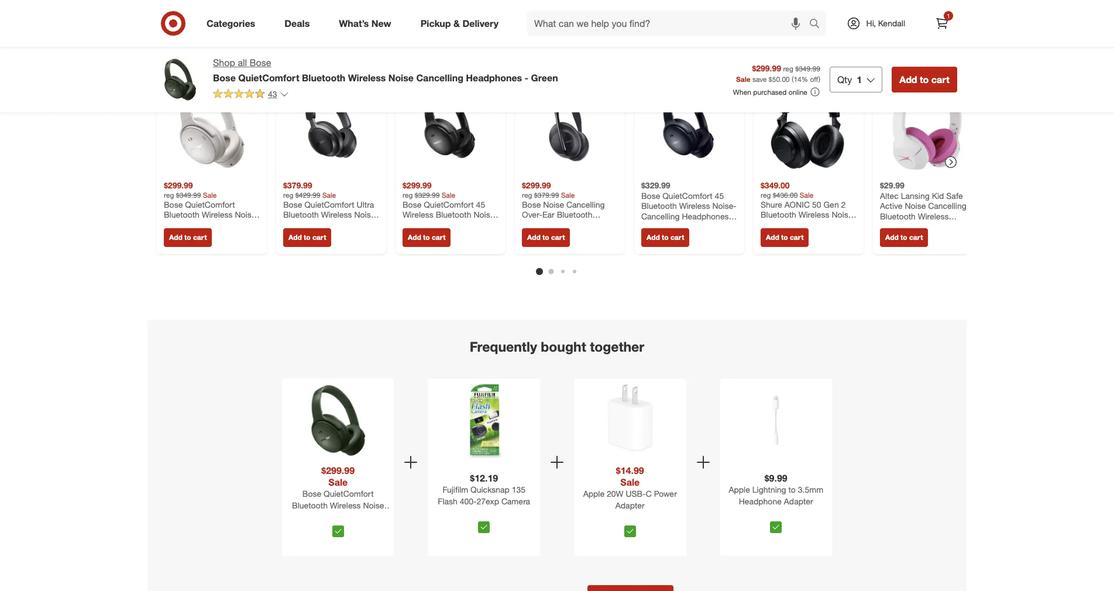 Task type: vqa. For each thing, say whether or not it's contained in the screenshot.
$299.99 reg $349.99 Sale save $ 50.00 ( 14 % off )'s '$299.99'
yes



Task type: locate. For each thing, give the bounding box(es) containing it.
headphones inside $379.99 reg $429.99 sale bose quietcomfort ultra bluetooth wireless noise cancelling headphones
[[324, 220, 371, 230]]

over-
[[522, 209, 543, 219]]

sale inside $299.99 reg $379.99 sale bose noise cancelling over-ear bluetooth wireless headphones 700
[[561, 190, 575, 199]]

0 horizontal spatial adapter
[[616, 500, 645, 510]]

to for $29.99 altec lansing kid safe active noise cancelling bluetooth wireless headphones
[[901, 233, 908, 242]]

cart for $349.00 reg $436.00 sale shure aonic 50 gen 2 bluetooth wireless noise cancelling headphones
[[790, 233, 804, 242]]

bluetooth inside the $29.99 altec lansing kid safe active noise cancelling bluetooth wireless headphones
[[880, 211, 916, 221]]

0 horizontal spatial apple
[[583, 489, 605, 499]]

wireless inside shop all bose bose quietcomfort bluetooth wireless noise cancelling headphones - green
[[348, 72, 386, 84]]

reg inside "$299.99 reg $349.99 sale save $ 50.00 ( 14 % off )"
[[783, 64, 794, 73]]

power
[[654, 489, 677, 499]]

45
[[715, 190, 724, 200], [476, 199, 485, 209]]

apple 20w usb-c power adapter image
[[590, 381, 670, 460]]

bluetooth inside $349.00 reg $436.00 sale shure aonic 50 gen 2 bluetooth wireless noise cancelling headphones
[[761, 209, 796, 219]]

1 link
[[929, 11, 955, 36]]

1 vertical spatial $329.99
[[415, 190, 440, 199]]

sale for ultra
[[322, 190, 336, 199]]

1 horizontal spatial 1
[[947, 12, 950, 19]]

1 horizontal spatial $329.99
[[641, 180, 671, 190]]

shure aonic 50 gen 2 bluetooth wireless noise cancelling headphones image
[[761, 77, 857, 173]]

$9.99
[[765, 473, 788, 484]]

$9.99 apple lightning to 3.5mm headphone adapter
[[729, 473, 824, 507]]

online
[[789, 88, 808, 96]]

add for $379.99 reg $429.99 sale bose quietcomfort ultra bluetooth wireless noise cancelling headphones
[[289, 233, 302, 242]]

1 horizontal spatial adapter
[[784, 497, 813, 507]]

sale for 45
[[442, 190, 455, 199]]

quietcomfort inside $299.99 reg $329.99 sale bose quietcomfort 45 wireless bluetooth noise- cancelling headphones
[[424, 199, 474, 209]]

$14.99
[[616, 465, 644, 476]]

reg inside $299.99 reg $329.99 sale bose quietcomfort 45 wireless bluetooth noise- cancelling headphones
[[403, 190, 413, 199]]

noise inside "$299.99 sale bose quietcomfort bluetooth wireless noise cancelling headphones - green"
[[363, 500, 384, 510]]

sale inside $14.99 sale apple 20w usb-c power adapter
[[621, 476, 640, 488]]

cancelling inside the "$329.99 bose quietcomfort 45 bluetooth wireless noise- cancelling headphones - blue"
[[641, 211, 680, 221]]

cart down ear
[[551, 233, 565, 242]]

bose quietcomfort bluetooth wireless noise cancelling headphones - white image
[[164, 77, 260, 173]]

usb-
[[626, 489, 646, 499]]

add to cart
[[900, 74, 950, 85], [169, 233, 207, 242], [289, 233, 326, 242], [408, 233, 446, 242], [527, 233, 565, 242], [647, 233, 684, 242], [766, 233, 804, 242], [885, 233, 923, 242]]

add to cart button
[[892, 67, 957, 92], [164, 228, 212, 247], [283, 228, 331, 247], [403, 228, 451, 247], [522, 228, 570, 247], [641, 228, 690, 247], [761, 228, 809, 247], [880, 228, 928, 247]]

sale inside "$299.99 reg $349.99 sale save $ 50.00 ( 14 % off )"
[[736, 75, 751, 84]]

wireless inside "$299.99 sale bose quietcomfort bluetooth wireless noise cancelling headphones - green"
[[330, 500, 361, 510]]

wireless inside $299.99 reg $379.99 sale bose noise cancelling over-ear bluetooth wireless headphones 700
[[522, 220, 553, 230]]

bluetooth inside $299.99 reg $329.99 sale bose quietcomfort 45 wireless bluetooth noise- cancelling headphones
[[436, 209, 471, 219]]

reg for 14
[[783, 64, 794, 73]]

50.00
[[772, 75, 790, 84]]

2
[[841, 199, 846, 209]]

0 horizontal spatial $329.99
[[415, 190, 440, 199]]

1 horizontal spatial $349.99
[[796, 64, 820, 73]]

$379.99 up ear
[[534, 190, 559, 199]]

45 inside $299.99 reg $329.99 sale bose quietcomfort 45 wireless bluetooth noise- cancelling headphones
[[476, 199, 485, 209]]

what's new link
[[329, 11, 406, 36]]

$329.99 inside the "$329.99 bose quietcomfort 45 bluetooth wireless noise- cancelling headphones - blue"
[[641, 180, 671, 190]]

reg up the white
[[164, 190, 174, 199]]

noise- left shure
[[712, 201, 737, 211]]

add to cart button for $299.99 reg $329.99 sale bose quietcomfort 45 wireless bluetooth noise- cancelling headphones
[[403, 228, 451, 247]]

cart down the $29.99 altec lansing kid safe active noise cancelling bluetooth wireless headphones
[[909, 233, 923, 242]]

$329.99 inside $299.99 reg $329.99 sale bose quietcomfort 45 wireless bluetooth noise- cancelling headphones
[[415, 190, 440, 199]]

reg inside $349.00 reg $436.00 sale shure aonic 50 gen 2 bluetooth wireless noise cancelling headphones
[[761, 190, 771, 199]]

headphones inside $299.99 reg $329.99 sale bose quietcomfort 45 wireless bluetooth noise- cancelling headphones
[[443, 220, 490, 230]]

reg down $349.00
[[761, 190, 771, 199]]

apple
[[729, 485, 750, 495], [583, 489, 605, 499]]

1 horizontal spatial 45
[[715, 190, 724, 200]]

lansing
[[901, 190, 930, 200]]

$349.99 inside "$299.99 reg $349.99 sale save $ 50.00 ( 14 % off )"
[[796, 64, 820, 73]]

headphones
[[466, 72, 522, 84], [682, 211, 729, 221], [205, 220, 251, 230], [324, 220, 371, 230], [443, 220, 490, 230], [555, 220, 602, 230], [801, 220, 848, 230], [880, 221, 927, 231], [332, 512, 379, 522]]

when purchased online
[[733, 88, 808, 96]]

1 vertical spatial $379.99
[[534, 190, 559, 199]]

delivery
[[463, 17, 499, 29]]

noise- inside the "$329.99 bose quietcomfort 45 bluetooth wireless noise- cancelling headphones - blue"
[[712, 201, 737, 211]]

altec
[[880, 190, 899, 200]]

reg up (
[[783, 64, 794, 73]]

None checkbox
[[478, 522, 490, 533], [332, 526, 344, 537], [478, 522, 490, 533], [332, 526, 344, 537]]

adapter down usb-
[[616, 500, 645, 510]]

add for $299.99 reg $379.99 sale bose noise cancelling over-ear bluetooth wireless headphones 700
[[527, 233, 541, 242]]

$379.99
[[283, 180, 312, 190], [534, 190, 559, 199]]

1 up sponsored
[[947, 12, 950, 19]]

pickup & delivery link
[[411, 11, 513, 36]]

bluetooth inside $379.99 reg $429.99 sale bose quietcomfort ultra bluetooth wireless noise cancelling headphones
[[283, 209, 319, 219]]

0 horizontal spatial $379.99
[[283, 180, 312, 190]]

0 vertical spatial $329.99
[[641, 180, 671, 190]]

$299.99 sale bose quietcomfort bluetooth wireless noise cancelling headphones - green
[[292, 465, 385, 534]]

$299.99 inside $299.99 reg $379.99 sale bose noise cancelling over-ear bluetooth wireless headphones 700
[[522, 180, 551, 190]]

$349.00
[[761, 180, 790, 190]]

similar items
[[516, 42, 599, 58]]

sale inside $379.99 reg $429.99 sale bose quietcomfort ultra bluetooth wireless noise cancelling headphones
[[322, 190, 336, 199]]

wireless inside $299.99 reg $349.99 sale bose quietcomfort bluetooth wireless noise cancelling headphones - white
[[202, 209, 233, 219]]

0 horizontal spatial 45
[[476, 199, 485, 209]]

when
[[733, 88, 751, 96]]

add to cart for $29.99 altec lansing kid safe active noise cancelling bluetooth wireless headphones
[[885, 233, 923, 242]]

adapter inside the $9.99 apple lightning to 3.5mm headphone adapter
[[784, 497, 813, 507]]

$299.99 for $299.99 reg $349.99 sale bose quietcomfort bluetooth wireless noise cancelling headphones - white
[[164, 180, 193, 190]]

to for $299.99 reg $379.99 sale bose noise cancelling over-ear bluetooth wireless headphones 700
[[543, 233, 549, 242]]

lightning
[[752, 485, 786, 495]]

wireless inside $299.99 reg $329.99 sale bose quietcomfort 45 wireless bluetooth noise- cancelling headphones
[[403, 209, 434, 219]]

0 horizontal spatial $349.99
[[176, 190, 201, 199]]

$299.99 inside $299.99 reg $349.99 sale bose quietcomfort bluetooth wireless noise cancelling headphones - white
[[164, 180, 193, 190]]

$379.99 reg $429.99 sale bose quietcomfort ultra bluetooth wireless noise cancelling headphones
[[283, 180, 375, 230]]

cart right the white
[[193, 233, 207, 242]]

0 vertical spatial $349.99
[[796, 64, 820, 73]]

0 horizontal spatial green
[[327, 524, 349, 534]]

bluetooth inside the "$329.99 bose quietcomfort 45 bluetooth wireless noise- cancelling headphones - blue"
[[641, 201, 677, 211]]

1 inside 1 link
[[947, 12, 950, 19]]

noise- left over-
[[474, 209, 498, 219]]

- inside shop all bose bose quietcomfort bluetooth wireless noise cancelling headphones - green
[[525, 72, 529, 84]]

0 horizontal spatial noise-
[[474, 209, 498, 219]]

reg up over-
[[522, 190, 532, 199]]

$349.99 up the white
[[176, 190, 201, 199]]

aonic
[[785, 199, 810, 209]]

headphones inside $349.00 reg $436.00 sale shure aonic 50 gen 2 bluetooth wireless noise cancelling headphones
[[801, 220, 848, 230]]

$349.99
[[796, 64, 820, 73], [176, 190, 201, 199]]

reg
[[783, 64, 794, 73], [164, 190, 174, 199], [283, 190, 294, 199], [403, 190, 413, 199], [522, 190, 532, 199], [761, 190, 771, 199]]

$349.99 inside $299.99 reg $349.99 sale bose quietcomfort bluetooth wireless noise cancelling headphones - white
[[176, 190, 201, 199]]

cart for $299.99 reg $379.99 sale bose noise cancelling over-ear bluetooth wireless headphones 700
[[551, 233, 565, 242]]

apple up headphone
[[729, 485, 750, 495]]

cart for $379.99 reg $429.99 sale bose quietcomfort ultra bluetooth wireless noise cancelling headphones
[[312, 233, 326, 242]]

$299.99 inside $299.99 reg $329.99 sale bose quietcomfort 45 wireless bluetooth noise- cancelling headphones
[[403, 180, 432, 190]]

add for $299.99 reg $329.99 sale bose quietcomfort 45 wireless bluetooth noise- cancelling headphones
[[408, 233, 421, 242]]

reg right ultra
[[403, 190, 413, 199]]

cart down aonic
[[790, 233, 804, 242]]

cart
[[932, 74, 950, 85], [193, 233, 207, 242], [312, 233, 326, 242], [432, 233, 446, 242], [551, 233, 565, 242], [671, 233, 684, 242], [790, 233, 804, 242], [909, 233, 923, 242]]

$349.99 up %
[[796, 64, 820, 73]]

0 vertical spatial $379.99
[[283, 180, 312, 190]]

fujifilm quicksnap 135 flash 400-27exp camera link
[[430, 484, 538, 517]]

reg inside $299.99 reg $349.99 sale bose quietcomfort bluetooth wireless noise cancelling headphones - white
[[164, 190, 174, 199]]

$299.99 inside "$299.99 reg $349.99 sale save $ 50.00 ( 14 % off )"
[[752, 63, 781, 73]]

- inside "$299.99 sale bose quietcomfort bluetooth wireless noise cancelling headphones - green"
[[381, 512, 385, 522]]

(
[[792, 75, 794, 84]]

apple inside $14.99 sale apple 20w usb-c power adapter
[[583, 489, 605, 499]]

cart down the "$329.99 bose quietcomfort 45 bluetooth wireless noise- cancelling headphones - blue"
[[671, 233, 684, 242]]

add to cart for $329.99 bose quietcomfort 45 bluetooth wireless noise- cancelling headphones - blue
[[647, 233, 684, 242]]

0 vertical spatial 1
[[947, 12, 950, 19]]

$299.99 for $299.99 reg $379.99 sale bose noise cancelling over-ear bluetooth wireless headphones 700
[[522, 180, 551, 190]]

to for $299.99 reg $349.99 sale bose quietcomfort bluetooth wireless noise cancelling headphones - white
[[184, 233, 191, 242]]

to inside the $9.99 apple lightning to 3.5mm headphone adapter
[[789, 485, 796, 495]]

reg left $429.99
[[283, 190, 294, 199]]

$29.99 altec lansing kid safe active noise cancelling bluetooth wireless headphones
[[880, 180, 967, 231]]

qty 1
[[837, 74, 862, 85]]

bose noise cancelling over-ear bluetooth wireless headphones 700 image
[[522, 77, 618, 173]]

to
[[920, 74, 929, 85], [184, 233, 191, 242], [304, 233, 311, 242], [423, 233, 430, 242], [543, 233, 549, 242], [662, 233, 669, 242], [781, 233, 788, 242], [901, 233, 908, 242], [789, 485, 796, 495]]

cancelling inside $299.99 reg $329.99 sale bose quietcomfort 45 wireless bluetooth noise- cancelling headphones
[[403, 220, 441, 230]]

sale inside $299.99 reg $329.99 sale bose quietcomfort 45 wireless bluetooth noise- cancelling headphones
[[442, 190, 455, 199]]

bluetooth
[[302, 72, 346, 84], [641, 201, 677, 211], [164, 209, 200, 219], [283, 209, 319, 219], [436, 209, 471, 219], [557, 209, 593, 219], [761, 209, 796, 219], [880, 211, 916, 221], [292, 500, 328, 510]]

bose inside $299.99 reg $379.99 sale bose noise cancelling over-ear bluetooth wireless headphones 700
[[522, 199, 541, 209]]

$299.99 for $299.99 sale bose quietcomfort bluetooth wireless noise cancelling headphones - green
[[322, 465, 355, 476]]

45 inside the "$329.99 bose quietcomfort 45 bluetooth wireless noise- cancelling headphones - blue"
[[715, 190, 724, 200]]

1 horizontal spatial apple
[[729, 485, 750, 495]]

cart down $299.99 reg $329.99 sale bose quietcomfort 45 wireless bluetooth noise- cancelling headphones
[[432, 233, 446, 242]]

0 horizontal spatial 1
[[857, 74, 862, 85]]

headphones inside $299.99 reg $349.99 sale bose quietcomfort bluetooth wireless noise cancelling headphones - white
[[205, 220, 251, 230]]

green
[[531, 72, 558, 84], [327, 524, 349, 534]]

quietcomfort inside shop all bose bose quietcomfort bluetooth wireless noise cancelling headphones - green
[[238, 72, 299, 84]]

reg inside $379.99 reg $429.99 sale bose quietcomfort ultra bluetooth wireless noise cancelling headphones
[[283, 190, 294, 199]]

$299.99 inside "$299.99 sale bose quietcomfort bluetooth wireless noise cancelling headphones - green"
[[322, 465, 355, 476]]

noise inside the $29.99 altec lansing kid safe active noise cancelling bluetooth wireless headphones
[[905, 201, 926, 211]]

ultra
[[357, 199, 374, 209]]

bose inside $299.99 reg $349.99 sale bose quietcomfort bluetooth wireless noise cancelling headphones - white
[[164, 199, 183, 209]]

sale inside $349.00 reg $436.00 sale shure aonic 50 gen 2 bluetooth wireless noise cancelling headphones
[[800, 190, 814, 199]]

None checkbox
[[770, 522, 782, 533], [624, 526, 636, 537], [770, 522, 782, 533], [624, 526, 636, 537]]

cancelling inside $299.99 reg $379.99 sale bose noise cancelling over-ear bluetooth wireless headphones 700
[[567, 199, 605, 209]]

sponsored
[[932, 20, 967, 29]]

apple inside the $9.99 apple lightning to 3.5mm headphone adapter
[[729, 485, 750, 495]]

1 horizontal spatial noise-
[[712, 201, 737, 211]]

bose inside "$299.99 sale bose quietcomfort bluetooth wireless noise cancelling headphones - green"
[[302, 489, 321, 499]]

cart down $379.99 reg $429.99 sale bose quietcomfort ultra bluetooth wireless noise cancelling headphones
[[312, 233, 326, 242]]

$29.99
[[880, 180, 905, 190]]

$379.99 up $429.99
[[283, 180, 312, 190]]

cancelling inside "$299.99 sale bose quietcomfort bluetooth wireless noise cancelling headphones - green"
[[292, 512, 330, 522]]

sale inside $299.99 reg $349.99 sale bose quietcomfort bluetooth wireless noise cancelling headphones - white
[[203, 190, 217, 199]]

1
[[947, 12, 950, 19], [857, 74, 862, 85]]

reg for noise
[[164, 190, 174, 199]]

apple left 20w
[[583, 489, 605, 499]]

1 right qty
[[857, 74, 862, 85]]

quietcomfort inside the "$329.99 bose quietcomfort 45 bluetooth wireless noise- cancelling headphones - blue"
[[663, 190, 713, 200]]

-
[[525, 72, 529, 84], [731, 211, 734, 221], [254, 220, 257, 230], [381, 512, 385, 522]]

50
[[812, 199, 821, 209]]

noise-
[[712, 201, 737, 211], [474, 209, 498, 219]]

off
[[810, 75, 819, 84]]

reg for bluetooth
[[403, 190, 413, 199]]

add to cart button for $29.99 altec lansing kid safe active noise cancelling bluetooth wireless headphones
[[880, 228, 928, 247]]

quietcomfort inside $299.99 reg $349.99 sale bose quietcomfort bluetooth wireless noise cancelling headphones - white
[[185, 199, 235, 209]]

quietcomfort
[[238, 72, 299, 84], [663, 190, 713, 200], [185, 199, 235, 209], [304, 199, 355, 209], [424, 199, 474, 209], [324, 489, 374, 499]]

add to cart for $349.00 reg $436.00 sale shure aonic 50 gen 2 bluetooth wireless noise cancelling headphones
[[766, 233, 804, 242]]

headphones inside shop all bose bose quietcomfort bluetooth wireless noise cancelling headphones - green
[[466, 72, 522, 84]]

bose inside the "$329.99 bose quietcomfort 45 bluetooth wireless noise- cancelling headphones - blue"
[[641, 190, 660, 200]]

%
[[802, 75, 808, 84]]

- inside the "$329.99 bose quietcomfort 45 bluetooth wireless noise- cancelling headphones - blue"
[[731, 211, 734, 221]]

reg inside $299.99 reg $379.99 sale bose noise cancelling over-ear bluetooth wireless headphones 700
[[522, 190, 532, 199]]

white
[[164, 230, 185, 240]]

hi,
[[867, 18, 876, 28]]

fujifilm quicksnap 135 flash 400-27exp camera image
[[444, 381, 524, 460]]

deals
[[285, 17, 310, 29]]

apple lightning to 3.5mm headphone adapter link
[[723, 484, 830, 517]]

&
[[454, 17, 460, 29]]

cancelling inside $299.99 reg $349.99 sale bose quietcomfort bluetooth wireless noise cancelling headphones - white
[[164, 220, 202, 230]]

quietcomfort inside "$299.99 sale bose quietcomfort bluetooth wireless noise cancelling headphones - green"
[[324, 489, 374, 499]]

1 horizontal spatial green
[[531, 72, 558, 84]]

shop all bose bose quietcomfort bluetooth wireless noise cancelling headphones - green
[[213, 57, 558, 84]]

adapter down 3.5mm
[[784, 497, 813, 507]]

1 vertical spatial green
[[327, 524, 349, 534]]

add to cart button for $299.99 reg $349.99 sale bose quietcomfort bluetooth wireless noise cancelling headphones - white
[[164, 228, 212, 247]]

cancelling inside $349.00 reg $436.00 sale shure aonic 50 gen 2 bluetooth wireless noise cancelling headphones
[[761, 220, 799, 230]]

sale
[[736, 75, 751, 84], [203, 190, 217, 199], [322, 190, 336, 199], [442, 190, 455, 199], [561, 190, 575, 199], [800, 190, 814, 199], [329, 476, 348, 488], [621, 476, 640, 488]]

headphones inside $299.99 reg $379.99 sale bose noise cancelling over-ear bluetooth wireless headphones 700
[[555, 220, 602, 230]]

$379.99 inside $299.99 reg $379.99 sale bose noise cancelling over-ear bluetooth wireless headphones 700
[[534, 190, 559, 199]]

0 vertical spatial green
[[531, 72, 558, 84]]

1 vertical spatial $349.99
[[176, 190, 201, 199]]

1 horizontal spatial $379.99
[[534, 190, 559, 199]]

categories
[[207, 17, 255, 29]]



Task type: describe. For each thing, give the bounding box(es) containing it.
cart for $299.99 reg $349.99 sale bose quietcomfort bluetooth wireless noise cancelling headphones - white
[[193, 233, 207, 242]]

green inside shop all bose bose quietcomfort bluetooth wireless noise cancelling headphones - green
[[531, 72, 558, 84]]

add for $299.99 reg $349.99 sale bose quietcomfort bluetooth wireless noise cancelling headphones - white
[[169, 233, 182, 242]]

search
[[804, 18, 832, 30]]

to for $299.99 reg $329.99 sale bose quietcomfort 45 wireless bluetooth noise- cancelling headphones
[[423, 233, 430, 242]]

$
[[769, 75, 772, 84]]

sale for 50.00
[[736, 75, 751, 84]]

pickup & delivery
[[421, 17, 499, 29]]

noise inside shop all bose bose quietcomfort bluetooth wireless noise cancelling headphones - green
[[388, 72, 414, 84]]

adapter inside $14.99 sale apple 20w usb-c power adapter
[[616, 500, 645, 510]]

add to cart for $299.99 reg $349.99 sale bose quietcomfort bluetooth wireless noise cancelling headphones - white
[[169, 233, 207, 242]]

400-
[[460, 497, 477, 507]]

kid
[[932, 190, 944, 200]]

add to cart button for $349.00 reg $436.00 sale shure aonic 50 gen 2 bluetooth wireless noise cancelling headphones
[[761, 228, 809, 247]]

bose inside $299.99 reg $329.99 sale bose quietcomfort 45 wireless bluetooth noise- cancelling headphones
[[403, 199, 422, 209]]

bose quietcomfort bluetooth wireless noise cancelling headphones - green image
[[298, 381, 378, 460]]

$12.19 fujifilm quicksnap 135 flash 400-27exp camera
[[438, 473, 530, 507]]

search button
[[804, 11, 832, 39]]

add to cart for $379.99 reg $429.99 sale bose quietcomfort ultra bluetooth wireless noise cancelling headphones
[[289, 233, 326, 242]]

135
[[512, 485, 526, 495]]

cart down sponsored
[[932, 74, 950, 85]]

$379.99 inside $379.99 reg $429.99 sale bose quietcomfort ultra bluetooth wireless noise cancelling headphones
[[283, 180, 312, 190]]

all
[[238, 57, 247, 68]]

add to cart for $299.99 reg $379.99 sale bose noise cancelling over-ear bluetooth wireless headphones 700
[[527, 233, 565, 242]]

noise inside $299.99 reg $349.99 sale bose quietcomfort bluetooth wireless noise cancelling headphones - white
[[235, 209, 256, 219]]

20w
[[607, 489, 624, 499]]

$12.19
[[470, 473, 498, 484]]

flash
[[438, 497, 458, 507]]

$299.99 for $299.99 reg $329.99 sale bose quietcomfort 45 wireless bluetooth noise- cancelling headphones
[[403, 180, 432, 190]]

what's
[[339, 17, 369, 29]]

add to cart for $299.99 reg $329.99 sale bose quietcomfort 45 wireless bluetooth noise- cancelling headphones
[[408, 233, 446, 242]]

purchased
[[753, 88, 787, 96]]

to for $379.99 reg $429.99 sale bose quietcomfort ultra bluetooth wireless noise cancelling headphones
[[304, 233, 311, 242]]

bluetooth inside "$299.99 sale bose quietcomfort bluetooth wireless noise cancelling headphones - green"
[[292, 500, 328, 510]]

c
[[646, 489, 652, 499]]

advertisement region
[[147, 0, 967, 20]]

$299.99 for $299.99 reg $349.99 sale save $ 50.00 ( 14 % off )
[[752, 63, 781, 73]]

bose quietcomfort ultra bluetooth wireless noise cancelling headphones image
[[283, 77, 379, 173]]

new
[[372, 17, 391, 29]]

$349.99 for (
[[796, 64, 820, 73]]

sale for bluetooth
[[203, 190, 217, 199]]

wireless inside the "$329.99 bose quietcomfort 45 bluetooth wireless noise- cancelling headphones - blue"
[[679, 201, 710, 211]]

green inside "$299.99 sale bose quietcomfort bluetooth wireless noise cancelling headphones - green"
[[327, 524, 349, 534]]

items
[[564, 42, 599, 58]]

$299.99 reg $349.99 sale save $ 50.00 ( 14 % off )
[[736, 63, 820, 84]]

14
[[794, 75, 802, 84]]

$299.99 reg $379.99 sale bose noise cancelling over-ear bluetooth wireless headphones 700
[[522, 180, 618, 230]]

headphone
[[739, 497, 782, 507]]

cancelling inside shop all bose bose quietcomfort bluetooth wireless noise cancelling headphones - green
[[416, 72, 463, 84]]

similar
[[516, 42, 560, 58]]

headphones inside "$299.99 sale bose quietcomfort bluetooth wireless noise cancelling headphones - green"
[[332, 512, 379, 522]]

save
[[753, 75, 767, 84]]

$299.99 reg $349.99 sale bose quietcomfort bluetooth wireless noise cancelling headphones - white
[[164, 180, 257, 240]]

frequently bought together
[[470, 338, 645, 355]]

3.5mm
[[798, 485, 824, 495]]

cart for $299.99 reg $329.99 sale bose quietcomfort 45 wireless bluetooth noise- cancelling headphones
[[432, 233, 446, 242]]

cancelling inside the $29.99 altec lansing kid safe active noise cancelling bluetooth wireless headphones
[[928, 201, 967, 211]]

bose inside $379.99 reg $429.99 sale bose quietcomfort ultra bluetooth wireless noise cancelling headphones
[[283, 199, 302, 209]]

apple 20w usb-c power adapter link
[[576, 488, 684, 521]]

43
[[268, 89, 277, 99]]

bluetooth inside $299.99 reg $349.99 sale bose quietcomfort bluetooth wireless noise cancelling headphones - white
[[164, 209, 200, 219]]

cancelling inside $379.99 reg $429.99 sale bose quietcomfort ultra bluetooth wireless noise cancelling headphones
[[283, 220, 322, 230]]

gen
[[824, 199, 839, 209]]

image of bose quietcomfort bluetooth wireless noise cancelling headphones - green image
[[157, 56, 204, 103]]

add for $329.99 bose quietcomfort 45 bluetooth wireless noise- cancelling headphones - blue
[[647, 233, 660, 242]]

43 link
[[213, 88, 289, 102]]

add to cart button for $379.99 reg $429.99 sale bose quietcomfort ultra bluetooth wireless noise cancelling headphones
[[283, 228, 331, 247]]

What can we help you find? suggestions appear below search field
[[527, 11, 812, 36]]

add for $29.99 altec lansing kid safe active noise cancelling bluetooth wireless headphones
[[885, 233, 899, 242]]

frequently
[[470, 338, 537, 355]]

)
[[819, 75, 820, 84]]

active
[[880, 201, 903, 211]]

bose quietcomfort 45 bluetooth wireless noise-cancelling headphones - blue image
[[641, 77, 737, 173]]

reg for ear
[[522, 190, 532, 199]]

noise- inside $299.99 reg $329.99 sale bose quietcomfort 45 wireless bluetooth noise- cancelling headphones
[[474, 209, 498, 219]]

sale for 50
[[800, 190, 814, 199]]

to for $329.99 bose quietcomfort 45 bluetooth wireless noise- cancelling headphones - blue
[[662, 233, 669, 242]]

add to cart button for $329.99 bose quietcomfort 45 bluetooth wireless noise- cancelling headphones - blue
[[641, 228, 690, 247]]

bose quietcomfort 45 wireless bluetooth noise-cancelling headphones image
[[403, 77, 499, 173]]

noise inside $299.99 reg $379.99 sale bose noise cancelling over-ear bluetooth wireless headphones 700
[[543, 199, 564, 209]]

cart for $29.99 altec lansing kid safe active noise cancelling bluetooth wireless headphones
[[909, 233, 923, 242]]

kendall
[[878, 18, 905, 28]]

to for $349.00 reg $436.00 sale shure aonic 50 gen 2 bluetooth wireless noise cancelling headphones
[[781, 233, 788, 242]]

wireless inside $379.99 reg $429.99 sale bose quietcomfort ultra bluetooth wireless noise cancelling headphones
[[321, 209, 352, 219]]

bluetooth inside $299.99 reg $379.99 sale bose noise cancelling over-ear bluetooth wireless headphones 700
[[557, 209, 593, 219]]

ear
[[543, 209, 555, 219]]

camera
[[502, 497, 530, 507]]

deals link
[[275, 11, 324, 36]]

reg for wireless
[[283, 190, 294, 199]]

headphones inside the "$329.99 bose quietcomfort 45 bluetooth wireless noise- cancelling headphones - blue"
[[682, 211, 729, 221]]

shure
[[761, 199, 782, 209]]

cart for $329.99 bose quietcomfort 45 bluetooth wireless noise- cancelling headphones - blue
[[671, 233, 684, 242]]

altec lansing kid safe active noise cancelling bluetooth wireless headphones image
[[880, 77, 976, 173]]

headphones inside the $29.99 altec lansing kid safe active noise cancelling bluetooth wireless headphones
[[880, 221, 927, 231]]

blue
[[641, 221, 658, 231]]

reg for 2
[[761, 190, 771, 199]]

700
[[604, 220, 618, 230]]

pickup
[[421, 17, 451, 29]]

$429.99
[[295, 190, 320, 199]]

hi, kendall
[[867, 18, 905, 28]]

what's new
[[339, 17, 391, 29]]

qty
[[837, 74, 852, 85]]

fujifilm
[[443, 485, 468, 495]]

shop
[[213, 57, 235, 68]]

together
[[590, 338, 645, 355]]

quicksnap
[[471, 485, 510, 495]]

noise inside $349.00 reg $436.00 sale shure aonic 50 gen 2 bluetooth wireless noise cancelling headphones
[[832, 209, 853, 219]]

- inside $299.99 reg $349.99 sale bose quietcomfort bluetooth wireless noise cancelling headphones - white
[[254, 220, 257, 230]]

bluetooth inside shop all bose bose quietcomfort bluetooth wireless noise cancelling headphones - green
[[302, 72, 346, 84]]

safe
[[947, 190, 963, 200]]

sale for cancelling
[[561, 190, 575, 199]]

apple lightning to 3.5mm headphone adapter image
[[737, 381, 816, 460]]

$349.00 reg $436.00 sale shure aonic 50 gen 2 bluetooth wireless noise cancelling headphones
[[761, 180, 853, 230]]

$329.99 bose quietcomfort 45 bluetooth wireless noise- cancelling headphones - blue
[[641, 180, 737, 231]]

noise inside $379.99 reg $429.99 sale bose quietcomfort ultra bluetooth wireless noise cancelling headphones
[[354, 209, 375, 219]]

$14.99 sale apple 20w usb-c power adapter
[[583, 465, 677, 510]]

$299.99 reg $329.99 sale bose quietcomfort 45 wireless bluetooth noise- cancelling headphones
[[403, 180, 498, 230]]

wireless inside the $29.99 altec lansing kid safe active noise cancelling bluetooth wireless headphones
[[918, 211, 949, 221]]

bose quietcomfort bluetooth wireless noise cancelling headphones - green link
[[284, 488, 392, 534]]

add to cart button for $299.99 reg $379.99 sale bose noise cancelling over-ear bluetooth wireless headphones 700
[[522, 228, 570, 247]]

1 vertical spatial 1
[[857, 74, 862, 85]]

$436.00
[[773, 190, 798, 199]]

categories link
[[197, 11, 270, 36]]

quietcomfort inside $379.99 reg $429.99 sale bose quietcomfort ultra bluetooth wireless noise cancelling headphones
[[304, 199, 355, 209]]

bought
[[541, 338, 586, 355]]

27exp
[[477, 497, 499, 507]]

$349.99 for wireless
[[176, 190, 201, 199]]

wireless inside $349.00 reg $436.00 sale shure aonic 50 gen 2 bluetooth wireless noise cancelling headphones
[[799, 209, 830, 219]]

sale inside "$299.99 sale bose quietcomfort bluetooth wireless noise cancelling headphones - green"
[[329, 476, 348, 488]]

add for $349.00 reg $436.00 sale shure aonic 50 gen 2 bluetooth wireless noise cancelling headphones
[[766, 233, 779, 242]]



